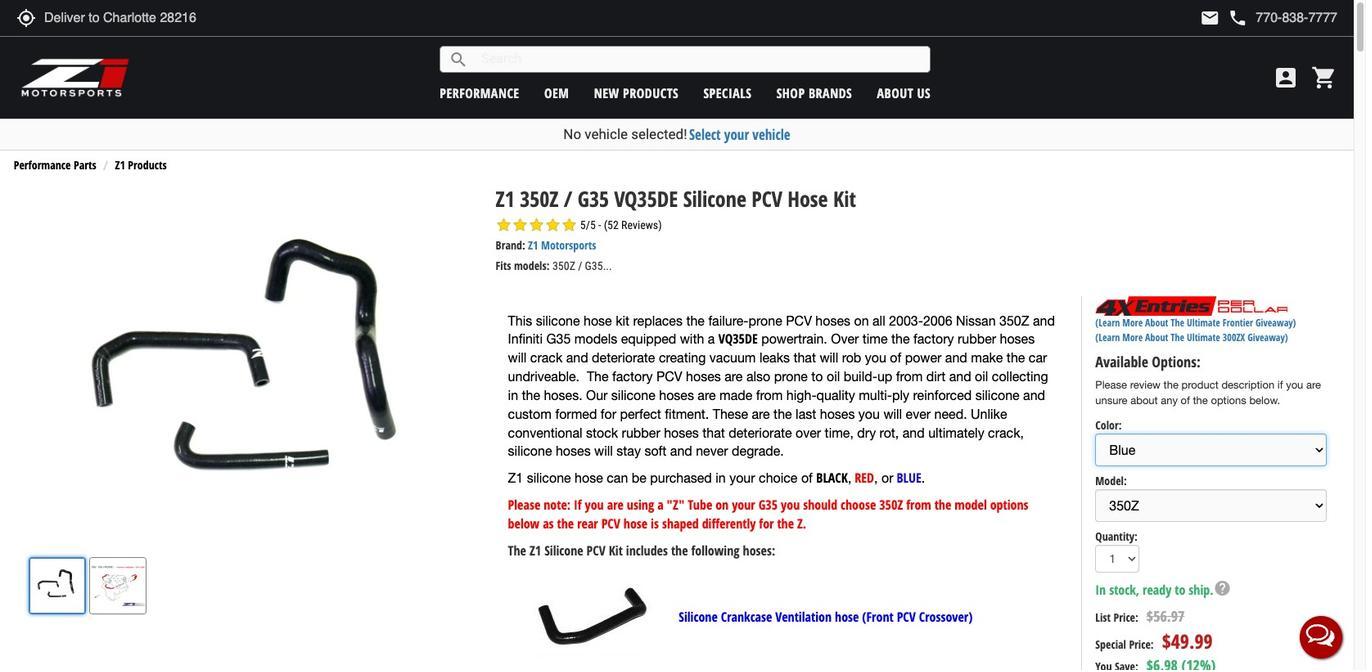 Task type: describe. For each thing, give the bounding box(es) containing it.
and right soft on the bottom left
[[670, 444, 692, 459]]

us
[[917, 84, 931, 102]]

these
[[713, 407, 748, 421]]

also
[[746, 369, 770, 384]]

are up fitment. at the bottom
[[698, 388, 716, 403]]

parts
[[74, 157, 96, 173]]

your inside z1 silicone hose can be purchased in your choice of black , red , or blue .
[[729, 471, 755, 486]]

350z inside this silicone hose kit replaces the failure-prone pcv hoses on all 2003-2006 nissan 350z and infiniti g35 models equipped with a
[[999, 313, 1029, 328]]

2 oil from the left
[[975, 369, 988, 384]]

g35 inside z1 350z / g35 vq35de silicone pcv hose kit star star star star star 5/5 - (52 reviews) brand: z1 motorsports fits models: 350z / g35...
[[578, 184, 609, 213]]

should
[[803, 496, 837, 514]]

conventional
[[508, 425, 582, 440]]

vq35de inside z1 350z / g35 vq35de silicone pcv hose kit star star star star star 5/5 - (52 reviews) brand: z1 motorsports fits models: 350z / g35...
[[614, 184, 678, 213]]

silicone inside z1 silicone hose can be purchased in your choice of black , red , or blue .
[[527, 471, 571, 486]]

1 horizontal spatial rubber
[[958, 332, 996, 347]]

please note: if you are using a "z" tube on your g35 you should choose 350z from the model options below as the rear pcv hose is shaped differently for the z.
[[508, 496, 1028, 533]]

z1 motorsports logo image
[[20, 57, 131, 98]]

help
[[1213, 579, 1231, 597]]

creating
[[659, 350, 706, 365]]

0 vertical spatial your
[[724, 125, 749, 144]]

hoses down the conventional
[[556, 444, 591, 459]]

crankcase
[[721, 608, 772, 626]]

and right the 'dirt'
[[949, 369, 971, 384]]

brand:
[[496, 238, 525, 253]]

build-
[[844, 369, 877, 384]]

ever
[[906, 407, 931, 421]]

account_box link
[[1269, 65, 1303, 91]]

1 more from the top
[[1122, 316, 1143, 330]]

on inside please note: if you are using a "z" tube on your g35 you should choose 350z from the model options below as the rear pcv hose is shaped differently for the z.
[[716, 496, 729, 514]]

the up (learn more about the ultimate 300zx giveaway) link
[[1171, 316, 1184, 330]]

the down 2003-
[[891, 332, 910, 347]]

0 horizontal spatial rubber
[[622, 425, 660, 440]]

will down infiniti
[[508, 350, 527, 365]]

choice
[[759, 471, 798, 486]]

hoses down fitment. at the bottom
[[664, 425, 699, 440]]

0 vertical spatial about
[[877, 84, 914, 102]]

black
[[816, 469, 848, 487]]

no
[[563, 126, 581, 142]]

(learn more about the ultimate frontier giveaway) (learn more about the ultimate 300zx giveaway) available options: please review the product description if you are unsure about any of the options below.
[[1095, 316, 1321, 407]]

description
[[1222, 379, 1275, 392]]

the down product
[[1193, 394, 1208, 407]]

leaks
[[759, 350, 790, 365]]

phone
[[1228, 8, 1248, 28]]

my_location
[[16, 8, 36, 28]]

for inside the 'powertrain. over time the factory rubber hoses will crack and deteriorate creating vacuum leaks that will rob you of power and make the car undriveable.  the factory pcv hoses are also prone to oil build-up from dirt and oil collecting in the hoses. our silicone hoses are made from high-quality multi-ply reinforced silicone and custom formed for perfect fitment. these are the last hoses you will ever need. unlike conventional stock rubber hoses that deteriorate over time, dry rot, and ultimately crack, silicone hoses will stay soft and never degrade.'
[[601, 407, 616, 421]]

model:
[[1095, 473, 1127, 488]]

hoses inside this silicone hose kit replaces the failure-prone pcv hoses on all 2003-2006 nissan 350z and infiniti g35 models equipped with a
[[815, 313, 850, 328]]

a inside please note: if you are using a "z" tube on your g35 you should choose 350z from the model options below as the rear pcv hose is shaped differently for the z.
[[657, 496, 664, 514]]

quantity:
[[1095, 529, 1138, 544]]

350z inside please note: if you are using a "z" tube on your g35 you should choose 350z from the model options below as the rear pcv hose is shaped differently for the z.
[[879, 496, 903, 514]]

the up collecting
[[1007, 350, 1025, 365]]

the z1 silicone pcv kit includes the following hoses:
[[508, 542, 775, 560]]

phone link
[[1228, 8, 1337, 28]]

(learn more about the ultimate frontier giveaway) link
[[1095, 316, 1296, 330]]

stay
[[617, 444, 641, 459]]

z1 down the below
[[529, 542, 541, 560]]

1 vertical spatial from
[[756, 388, 783, 403]]

are down vacuum
[[725, 369, 743, 384]]

all
[[873, 313, 885, 328]]

z1 for silicone
[[508, 471, 523, 486]]

red
[[855, 469, 874, 487]]

1 horizontal spatial vq35de
[[719, 330, 758, 348]]

z1 for 350z
[[496, 184, 515, 213]]

hose
[[788, 184, 828, 213]]

last
[[796, 407, 816, 421]]

unlike
[[971, 407, 1007, 421]]

hose inside z1 silicone hose can be purchased in your choice of black , red , or blue .
[[575, 471, 603, 486]]

account_box
[[1273, 65, 1299, 91]]

never
[[696, 444, 728, 459]]

review
[[1130, 379, 1161, 392]]

mail link
[[1200, 8, 1220, 28]]

vehicle inside no vehicle selected! select your vehicle
[[585, 126, 628, 142]]

1 vertical spatial kit
[[609, 542, 623, 560]]

quality
[[817, 388, 855, 403]]

0 vertical spatial giveaway)
[[1256, 316, 1296, 330]]

for inside please note: if you are using a "z" tube on your g35 you should choose 350z from the model options below as the rear pcv hose is shaped differently for the z.
[[759, 515, 774, 533]]

hoses. our
[[544, 388, 608, 403]]

1 vertical spatial giveaway)
[[1248, 331, 1288, 345]]

crack
[[530, 350, 562, 365]]

and up the 'dirt'
[[945, 350, 967, 365]]

$49.99
[[1162, 627, 1213, 655]]

1 vertical spatial about
[[1145, 316, 1168, 330]]

to inside the 'powertrain. over time the factory rubber hoses will crack and deteriorate creating vacuum leaks that will rob you of power and make the car undriveable.  the factory pcv hoses are also prone to oil build-up from dirt and oil collecting in the hoses. our silicone hoses are made from high-quality multi-ply reinforced silicone and custom formed for perfect fitment. these are the last hoses you will ever need. unlike conventional stock rubber hoses that deteriorate over time, dry rot, and ultimately crack, silicone hoses will stay soft and never degrade.'
[[811, 369, 823, 384]]

fits
[[496, 258, 511, 274]]

0 vertical spatial that
[[793, 350, 816, 365]]

$56.97
[[1147, 606, 1185, 626]]

vacuum
[[709, 350, 756, 365]]

you inside (learn more about the ultimate frontier giveaway) (learn more about the ultimate 300zx giveaway) available options: please review the product description if you are unsure about any of the options below.
[[1286, 379, 1303, 392]]

pcv down the rear
[[587, 542, 605, 560]]

the left last
[[774, 407, 792, 421]]

kit
[[616, 313, 629, 328]]

over
[[796, 425, 821, 440]]

shopping_cart
[[1311, 65, 1337, 91]]

in inside the 'powertrain. over time the factory rubber hoses will crack and deteriorate creating vacuum leaks that will rob you of power and make the car undriveable.  the factory pcv hoses are also prone to oil build-up from dirt and oil collecting in the hoses. our silicone hoses are made from high-quality multi-ply reinforced silicone and custom formed for perfect fitment. these are the last hoses you will ever need. unlike conventional stock rubber hoses that deteriorate over time, dry rot, and ultimately crack, silicone hoses will stay soft and never degrade.'
[[508, 388, 518, 403]]

models
[[574, 332, 617, 347]]

0 horizontal spatial /
[[564, 184, 572, 213]]

color:
[[1095, 417, 1122, 433]]

0 horizontal spatial that
[[702, 425, 725, 440]]

5 star from the left
[[561, 217, 578, 234]]

model
[[955, 496, 987, 514]]

prone inside this silicone hose kit replaces the failure-prone pcv hoses on all 2003-2006 nissan 350z and infiniti g35 models equipped with a
[[749, 313, 782, 328]]

nissan
[[956, 313, 996, 328]]

dirt
[[926, 369, 946, 384]]

3 star from the left
[[528, 217, 545, 234]]

2 star from the left
[[512, 217, 528, 234]]

0 horizontal spatial factory
[[612, 369, 653, 384]]

g35 inside this silicone hose kit replaces the failure-prone pcv hoses on all 2003-2006 nissan 350z and infiniti g35 models equipped with a
[[546, 332, 571, 347]]

crack,
[[988, 425, 1024, 440]]

note:
[[544, 496, 571, 514]]

2 ultimate from the top
[[1187, 331, 1220, 345]]

hoses up the car
[[1000, 332, 1035, 347]]

stock,
[[1109, 581, 1139, 599]]

shopping_cart link
[[1307, 65, 1337, 91]]

hoses up fitment. at the bottom
[[659, 388, 694, 403]]

and down collecting
[[1023, 388, 1045, 403]]

1 vertical spatial silicone
[[544, 542, 583, 560]]

brands
[[809, 84, 852, 102]]

and inside this silicone hose kit replaces the failure-prone pcv hoses on all 2003-2006 nissan 350z and infiniti g35 models equipped with a
[[1033, 313, 1055, 328]]

5/5 -
[[580, 219, 601, 232]]

in inside z1 silicone hose can be purchased in your choice of black , red , or blue .
[[716, 471, 726, 486]]

this
[[508, 313, 532, 328]]

in stock, ready to ship. help
[[1095, 579, 1231, 599]]

options inside please note: if you are using a "z" tube on your g35 you should choose 350z from the model options below as the rear pcv hose is shaped differently for the z.
[[990, 496, 1028, 514]]

2 (learn from the top
[[1095, 331, 1120, 345]]

the down (learn more about the ultimate frontier giveaway) link on the top right
[[1171, 331, 1184, 345]]

z1 up models: at the left top of page
[[528, 238, 538, 253]]

will up rot,
[[883, 407, 902, 421]]

of inside z1 silicone hose can be purchased in your choice of black , red , or blue .
[[801, 471, 813, 486]]

pcv inside z1 350z / g35 vq35de silicone pcv hose kit star star star star star 5/5 - (52 reviews) brand: z1 motorsports fits models: 350z / g35...
[[752, 184, 782, 213]]

made
[[719, 388, 752, 403]]

z1 for products
[[115, 157, 125, 173]]

please inside please note: if you are using a "z" tube on your g35 you should choose 350z from the model options below as the rear pcv hose is shaped differently for the z.
[[508, 496, 540, 514]]

with
[[680, 332, 704, 347]]

1 star from the left
[[496, 217, 512, 234]]

350z up z1 motorsports "link"
[[520, 184, 559, 213]]

new
[[594, 84, 619, 102]]

z1 products
[[115, 157, 167, 173]]

shop brands link
[[776, 84, 852, 102]]

any
[[1161, 394, 1178, 407]]

about us link
[[877, 84, 931, 102]]

1 vertical spatial /
[[578, 260, 582, 273]]

rear
[[577, 515, 598, 533]]

mail
[[1200, 8, 1220, 28]]

hoses down quality
[[820, 407, 855, 421]]

and down "ever"
[[903, 425, 925, 440]]

price: for $49.99
[[1129, 637, 1154, 652]]

frontier
[[1223, 316, 1253, 330]]

select
[[689, 125, 721, 144]]

hoses down creating
[[686, 369, 721, 384]]

replaces
[[633, 313, 683, 328]]

below.
[[1249, 394, 1280, 407]]

Search search field
[[468, 47, 930, 72]]

specials
[[703, 84, 752, 102]]

2 more from the top
[[1122, 331, 1143, 345]]

products
[[623, 84, 679, 102]]

perfect
[[620, 407, 661, 421]]

1 vertical spatial deteriorate
[[729, 425, 792, 440]]

power
[[905, 350, 942, 365]]

is
[[651, 515, 659, 533]]

the up custom
[[522, 388, 540, 403]]

will down stock
[[594, 444, 613, 459]]

ready
[[1143, 581, 1171, 599]]



Task type: locate. For each thing, give the bounding box(es) containing it.
a inside this silicone hose kit replaces the failure-prone pcv hoses on all 2003-2006 nissan 350z and infiniti g35 models equipped with a
[[708, 332, 715, 347]]

1 horizontal spatial to
[[1175, 581, 1185, 599]]

z1 up the below
[[508, 471, 523, 486]]

of right any
[[1181, 394, 1190, 407]]

oil down make
[[975, 369, 988, 384]]

specials link
[[703, 84, 752, 102]]

vehicle down shop
[[752, 125, 790, 144]]

350z down 'or'
[[879, 496, 903, 514]]

0 vertical spatial on
[[854, 313, 869, 328]]

2 vertical spatial g35
[[758, 496, 778, 514]]

1 vertical spatial options
[[990, 496, 1028, 514]]

1 vertical spatial rubber
[[622, 425, 660, 440]]

1 vertical spatial price:
[[1129, 637, 1154, 652]]

silicone down select
[[683, 184, 746, 213]]

vq35de
[[614, 184, 678, 213], [719, 330, 758, 348]]

silicone inside z1 350z / g35 vq35de silicone pcv hose kit star star star star star 5/5 - (52 reviews) brand: z1 motorsports fits models: 350z / g35...
[[683, 184, 746, 213]]

1 vertical spatial please
[[508, 496, 540, 514]]

hose left the (front
[[835, 608, 859, 626]]

search
[[449, 50, 468, 69]]

1 vertical spatial to
[[1175, 581, 1185, 599]]

oil
[[827, 369, 840, 384], [975, 369, 988, 384]]

1 vertical spatial on
[[716, 496, 729, 514]]

1 horizontal spatial /
[[578, 260, 582, 273]]

will left rob
[[820, 350, 838, 365]]

if
[[574, 496, 582, 514]]

, left 'or'
[[874, 471, 878, 486]]

pcv inside please note: if you are using a "z" tube on your g35 you should choose 350z from the model options below as the rear pcv hose is shaped differently for the z.
[[601, 515, 620, 533]]

0 horizontal spatial ,
[[848, 471, 852, 486]]

1 vertical spatial ultimate
[[1187, 331, 1220, 345]]

pcv inside the 'powertrain. over time the factory rubber hoses will crack and deteriorate creating vacuum leaks that will rob you of power and make the car undriveable.  the factory pcv hoses are also prone to oil build-up from dirt and oil collecting in the hoses. our silicone hoses are made from high-quality multi-ply reinforced silicone and custom formed for perfect fitment. these are the last hoses you will ever need. unlike conventional stock rubber hoses that deteriorate over time, dry rot, and ultimately crack, silicone hoses will stay soft and never degrade.'
[[656, 369, 682, 384]]

1 horizontal spatial options
[[1211, 394, 1246, 407]]

/ left g35...
[[578, 260, 582, 273]]

options right the "model"
[[990, 496, 1028, 514]]

0 vertical spatial for
[[601, 407, 616, 421]]

1 vertical spatial more
[[1122, 331, 1143, 345]]

giveaway) right frontier
[[1256, 316, 1296, 330]]

0 horizontal spatial for
[[601, 407, 616, 421]]

silicone up perfect
[[611, 388, 655, 403]]

from up ply
[[896, 369, 923, 384]]

1 horizontal spatial deteriorate
[[729, 425, 792, 440]]

0 horizontal spatial deteriorate
[[592, 350, 655, 365]]

about left us
[[877, 84, 914, 102]]

1 horizontal spatial a
[[708, 332, 715, 347]]

0 vertical spatial silicone
[[683, 184, 746, 213]]

0 horizontal spatial vehicle
[[585, 126, 628, 142]]

infiniti
[[508, 332, 543, 347]]

0 vertical spatial prone
[[749, 313, 782, 328]]

high-
[[786, 388, 817, 403]]

price: for $56.97
[[1114, 610, 1138, 625]]

rot,
[[880, 425, 899, 440]]

1 horizontal spatial ,
[[874, 471, 878, 486]]

will
[[508, 350, 527, 365], [820, 350, 838, 365], [883, 407, 902, 421], [594, 444, 613, 459]]

prone up high-
[[774, 369, 808, 384]]

options inside (learn more about the ultimate frontier giveaway) (learn more about the ultimate 300zx giveaway) available options: please review the product description if you are unsure about any of the options below.
[[1211, 394, 1246, 407]]

of inside (learn more about the ultimate frontier giveaway) (learn more about the ultimate 300zx giveaway) available options: please review the product description if you are unsure about any of the options below.
[[1181, 394, 1190, 407]]

your up the differently
[[732, 496, 755, 514]]

0 vertical spatial g35
[[578, 184, 609, 213]]

need.
[[934, 407, 967, 421]]

2006
[[923, 313, 952, 328]]

0 horizontal spatial g35
[[546, 332, 571, 347]]

2 vertical spatial about
[[1145, 331, 1168, 345]]

to up high-
[[811, 369, 823, 384]]

0 vertical spatial from
[[896, 369, 923, 384]]

the up with
[[686, 313, 705, 328]]

0 vertical spatial to
[[811, 369, 823, 384]]

0 vertical spatial vq35de
[[614, 184, 678, 213]]

1 vertical spatial factory
[[612, 369, 653, 384]]

silicone inside this silicone hose kit replaces the failure-prone pcv hoses on all 2003-2006 nissan 350z and infiniti g35 models equipped with a
[[536, 313, 580, 328]]

giveaway) down frontier
[[1248, 331, 1288, 345]]

0 horizontal spatial please
[[508, 496, 540, 514]]

ultimately
[[928, 425, 984, 440]]

2 horizontal spatial of
[[1181, 394, 1190, 407]]

the down the below
[[508, 542, 526, 560]]

deteriorate up degrade. at the bottom right of page
[[729, 425, 792, 440]]

pcv right the rear
[[601, 515, 620, 533]]

350z right nissan
[[999, 313, 1029, 328]]

1 horizontal spatial please
[[1095, 379, 1127, 392]]

car
[[1029, 350, 1047, 365]]

z1 silicone hose can be purchased in your choice of black , red , or blue .
[[508, 469, 925, 487]]

for up hoses:
[[759, 515, 774, 533]]

factory down '2006'
[[913, 332, 954, 347]]

factory up perfect
[[612, 369, 653, 384]]

mail phone
[[1200, 8, 1248, 28]]

(learn
[[1095, 316, 1120, 330], [1095, 331, 1120, 345]]

1 vertical spatial that
[[702, 425, 725, 440]]

that up never
[[702, 425, 725, 440]]

kit inside z1 350z / g35 vq35de silicone pcv hose kit star star star star star 5/5 - (52 reviews) brand: z1 motorsports fits models: 350z / g35...
[[833, 184, 856, 213]]

make
[[971, 350, 1003, 365]]

1 horizontal spatial oil
[[975, 369, 988, 384]]

list price: $56.97
[[1095, 606, 1185, 626]]

be
[[632, 471, 646, 486]]

equipped
[[621, 332, 676, 347]]

z1 up brand:
[[496, 184, 515, 213]]

a left "z"
[[657, 496, 664, 514]]

z.
[[797, 515, 806, 533]]

g35 down choice on the bottom right of the page
[[758, 496, 778, 514]]

prone inside the 'powertrain. over time the factory rubber hoses will crack and deteriorate creating vacuum leaks that will rob you of power and make the car undriveable.  the factory pcv hoses are also prone to oil build-up from dirt and oil collecting in the hoses. our silicone hoses are made from high-quality multi-ply reinforced silicone and custom formed for perfect fitment. these are the last hoses you will ever need. unlike conventional stock rubber hoses that deteriorate over time, dry rot, and ultimately crack, silicone hoses will stay soft and never degrade.'
[[774, 369, 808, 384]]

your right select
[[724, 125, 749, 144]]

0 vertical spatial factory
[[913, 332, 954, 347]]

, left red
[[848, 471, 852, 486]]

0 vertical spatial /
[[564, 184, 572, 213]]

"z"
[[667, 496, 684, 514]]

vq35de up vacuum
[[719, 330, 758, 348]]

1 vertical spatial in
[[716, 471, 726, 486]]

performance parts link
[[14, 157, 96, 173]]

1 oil from the left
[[827, 369, 840, 384]]

select your vehicle link
[[689, 125, 790, 144]]

the left the "model"
[[934, 496, 951, 514]]

a right with
[[708, 332, 715, 347]]

on inside this silicone hose kit replaces the failure-prone pcv hoses on all 2003-2006 nissan 350z and infiniti g35 models equipped with a
[[854, 313, 869, 328]]

1 horizontal spatial that
[[793, 350, 816, 365]]

time,
[[825, 425, 854, 440]]

1 vertical spatial vq35de
[[719, 330, 758, 348]]

pcv right the (front
[[897, 608, 916, 626]]

,
[[848, 471, 852, 486], [874, 471, 878, 486]]

1 horizontal spatial g35
[[578, 184, 609, 213]]

please up the below
[[508, 496, 540, 514]]

options down description
[[1211, 394, 1246, 407]]

list
[[1095, 610, 1111, 625]]

in down never
[[716, 471, 726, 486]]

z1
[[115, 157, 125, 173], [496, 184, 515, 213], [528, 238, 538, 253], [508, 471, 523, 486], [529, 542, 541, 560]]

g35...
[[585, 260, 612, 273]]

/
[[564, 184, 572, 213], [578, 260, 582, 273]]

g35 up 5/5 - at the left
[[578, 184, 609, 213]]

pcv up the powertrain.
[[786, 313, 812, 328]]

the down shaped
[[671, 542, 688, 560]]

1 vertical spatial g35
[[546, 332, 571, 347]]

1 horizontal spatial factory
[[913, 332, 954, 347]]

on up the differently
[[716, 496, 729, 514]]

g35 inside please note: if you are using a "z" tube on your g35 you should choose 350z from the model options below as the rear pcv hose is shaped differently for the z.
[[758, 496, 778, 514]]

1 horizontal spatial kit
[[833, 184, 856, 213]]

performance parts
[[14, 157, 96, 173]]

silicone crankcase ventilation hose (front pcv crossover) link
[[679, 608, 973, 626]]

0 vertical spatial kit
[[833, 184, 856, 213]]

4 star from the left
[[545, 217, 561, 234]]

1 horizontal spatial of
[[890, 350, 901, 365]]

powertrain. over time the factory rubber hoses will crack and deteriorate creating vacuum leaks that will rob you of power and make the car undriveable.  the factory pcv hoses are also prone to oil build-up from dirt and oil collecting in the hoses. our silicone hoses are made from high-quality multi-ply reinforced silicone and custom formed for perfect fitment. these are the last hoses you will ever need. unlike conventional stock rubber hoses that deteriorate over time, dry rot, and ultimately crack, silicone hoses will stay soft and never degrade.
[[508, 332, 1048, 459]]

of
[[890, 350, 901, 365], [1181, 394, 1190, 407], [801, 471, 813, 486]]

0 horizontal spatial in
[[508, 388, 518, 403]]

options
[[1211, 394, 1246, 407], [990, 496, 1028, 514]]

reinforced
[[913, 388, 972, 403]]

0 horizontal spatial to
[[811, 369, 823, 384]]

z1 left products
[[115, 157, 125, 173]]

oem link
[[544, 84, 569, 102]]

new products
[[594, 84, 679, 102]]

hoses up over
[[815, 313, 850, 328]]

of left black
[[801, 471, 813, 486]]

1 horizontal spatial in
[[716, 471, 726, 486]]

product
[[1181, 379, 1219, 392]]

and up the car
[[1033, 313, 1055, 328]]

silicone up infiniti
[[536, 313, 580, 328]]

price: right list on the bottom
[[1114, 610, 1138, 625]]

rob
[[842, 350, 861, 365]]

(learn more about the ultimate 300zx giveaway) link
[[1095, 331, 1288, 345]]

2 vertical spatial of
[[801, 471, 813, 486]]

new products link
[[594, 84, 679, 102]]

350z
[[520, 184, 559, 213], [552, 260, 575, 273], [999, 313, 1029, 328], [879, 496, 903, 514]]

0 vertical spatial of
[[890, 350, 901, 365]]

0 vertical spatial please
[[1095, 379, 1127, 392]]

from
[[896, 369, 923, 384], [756, 388, 783, 403], [906, 496, 931, 514]]

ultimate down (learn more about the ultimate frontier giveaway) link on the top right
[[1187, 331, 1220, 345]]

g35
[[578, 184, 609, 213], [546, 332, 571, 347], [758, 496, 778, 514]]

to inside in stock, ready to ship. help
[[1175, 581, 1185, 599]]

of up up
[[890, 350, 901, 365]]

to left ship.
[[1175, 581, 1185, 599]]

0 horizontal spatial of
[[801, 471, 813, 486]]

from down also
[[756, 388, 783, 403]]

0 vertical spatial rubber
[[958, 332, 996, 347]]

300zx
[[1223, 331, 1245, 345]]

0 vertical spatial deteriorate
[[592, 350, 655, 365]]

price: down list price: $56.97
[[1129, 637, 1154, 652]]

350z down z1 motorsports "link"
[[552, 260, 575, 273]]

silicone crankcase ventilation hose (front pcv crossover)
[[679, 608, 973, 626]]

please up "unsure"
[[1095, 379, 1127, 392]]

the up any
[[1164, 379, 1179, 392]]

z1 inside z1 silicone hose can be purchased in your choice of black , red , or blue .
[[508, 471, 523, 486]]

0 vertical spatial more
[[1122, 316, 1143, 330]]

are right these in the bottom of the page
[[752, 407, 770, 421]]

0 vertical spatial ultimate
[[1187, 316, 1220, 330]]

deteriorate down equipped
[[592, 350, 655, 365]]

silicone down the conventional
[[508, 444, 552, 459]]

ventilation
[[775, 608, 832, 626]]

dry
[[857, 425, 876, 440]]

as
[[543, 515, 554, 533]]

please inside (learn more about the ultimate frontier giveaway) (learn more about the ultimate 300zx giveaway) available options: please review the product description if you are unsure about any of the options below.
[[1095, 379, 1127, 392]]

0 vertical spatial (learn
[[1095, 316, 1120, 330]]

1 vertical spatial (learn
[[1095, 331, 1120, 345]]

1 vertical spatial a
[[657, 496, 664, 514]]

are left using
[[607, 496, 624, 514]]

formed
[[555, 407, 597, 421]]

0 vertical spatial price:
[[1114, 610, 1138, 625]]

2 horizontal spatial g35
[[758, 496, 778, 514]]

over
[[831, 332, 859, 347]]

if
[[1277, 379, 1283, 392]]

price: inside list price: $56.97
[[1114, 610, 1138, 625]]

2 , from the left
[[874, 471, 878, 486]]

1 horizontal spatial on
[[854, 313, 869, 328]]

the inside the 'powertrain. over time the factory rubber hoses will crack and deteriorate creating vacuum leaks that will rob you of power and make the car undriveable.  the factory pcv hoses are also prone to oil build-up from dirt and oil collecting in the hoses. our silicone hoses are made from high-quality multi-ply reinforced silicone and custom formed for perfect fitment. these are the last hoses you will ever need. unlike conventional stock rubber hoses that deteriorate over time, dry rot, and ultimately crack, silicone hoses will stay soft and never degrade.'
[[587, 369, 609, 384]]

0 horizontal spatial options
[[990, 496, 1028, 514]]

the right as
[[557, 515, 574, 533]]

/ up motorsports
[[564, 184, 572, 213]]

pcv inside this silicone hose kit replaces the failure-prone pcv hoses on all 2003-2006 nissan 350z and infiniti g35 models equipped with a
[[786, 313, 812, 328]]

in
[[508, 388, 518, 403], [716, 471, 726, 486]]

fitment.
[[665, 407, 709, 421]]

0 vertical spatial a
[[708, 332, 715, 347]]

and down 'models'
[[566, 350, 588, 365]]

silicone down as
[[544, 542, 583, 560]]

hose inside please note: if you are using a "z" tube on your g35 you should choose 350z from the model options below as the rear pcv hose is shaped differently for the z.
[[624, 515, 648, 533]]

shop brands
[[776, 84, 852, 102]]

are inside please note: if you are using a "z" tube on your g35 you should choose 350z from the model options below as the rear pcv hose is shaped differently for the z.
[[607, 496, 624, 514]]

oil up quality
[[827, 369, 840, 384]]

in
[[1095, 581, 1106, 599]]

1 , from the left
[[848, 471, 852, 486]]

hoses:
[[743, 542, 775, 560]]

2003-
[[889, 313, 923, 328]]

rubber down nissan
[[958, 332, 996, 347]]

following
[[691, 542, 740, 560]]

2 vertical spatial your
[[732, 496, 755, 514]]

are right if
[[1306, 379, 1321, 392]]

on
[[854, 313, 869, 328], [716, 496, 729, 514]]

a
[[708, 332, 715, 347], [657, 496, 664, 514]]

1 horizontal spatial vehicle
[[752, 125, 790, 144]]

of inside the 'powertrain. over time the factory rubber hoses will crack and deteriorate creating vacuum leaks that will rob you of power and make the car undriveable.  the factory pcv hoses are also prone to oil build-up from dirt and oil collecting in the hoses. our silicone hoses are made from high-quality multi-ply reinforced silicone and custom formed for perfect fitment. these are the last hoses you will ever need. unlike conventional stock rubber hoses that deteriorate over time, dry rot, and ultimately crack, silicone hoses will stay soft and never degrade.'
[[890, 350, 901, 365]]

the left "z."
[[777, 515, 794, 533]]

0 horizontal spatial kit
[[609, 542, 623, 560]]

1 vertical spatial prone
[[774, 369, 808, 384]]

silicone crankcase ventilation hose (front pcv crossover) image
[[526, 569, 657, 667]]

1 vertical spatial your
[[729, 471, 755, 486]]

hose left can
[[575, 471, 603, 486]]

0 horizontal spatial oil
[[827, 369, 840, 384]]

your
[[724, 125, 749, 144], [729, 471, 755, 486], [732, 496, 755, 514]]

hose inside this silicone hose kit replaces the failure-prone pcv hoses on all 2003-2006 nissan 350z and infiniti g35 models equipped with a
[[584, 313, 612, 328]]

2 vertical spatial from
[[906, 496, 931, 514]]

for up stock
[[601, 407, 616, 421]]

pcv down creating
[[656, 369, 682, 384]]

silicone left "crankcase"
[[679, 608, 718, 626]]

pcv left hose
[[752, 184, 782, 213]]

from inside please note: if you are using a "z" tube on your g35 you should choose 350z from the model options below as the rear pcv hose is shaped differently for the z.
[[906, 496, 931, 514]]

kit left includes
[[609, 542, 623, 560]]

silicone up unlike
[[975, 388, 1020, 403]]

1 ultimate from the top
[[1187, 316, 1220, 330]]

0 vertical spatial options
[[1211, 394, 1246, 407]]

deteriorate
[[592, 350, 655, 365], [729, 425, 792, 440]]

your down degrade. at the bottom right of page
[[729, 471, 755, 486]]

in up custom
[[508, 388, 518, 403]]

1 vertical spatial of
[[1181, 394, 1190, 407]]

are inside (learn more about the ultimate frontier giveaway) (learn more about the ultimate 300zx giveaway) available options: please review the product description if you are unsure about any of the options below.
[[1306, 379, 1321, 392]]

degrade.
[[732, 444, 784, 459]]

prone up the powertrain.
[[749, 313, 782, 328]]

your inside please note: if you are using a "z" tube on your g35 you should choose 350z from the model options below as the rear pcv hose is shaped differently for the z.
[[732, 496, 755, 514]]

0 vertical spatial in
[[508, 388, 518, 403]]

g35 up crack
[[546, 332, 571, 347]]

0 horizontal spatial a
[[657, 496, 664, 514]]

silicone up note:
[[527, 471, 571, 486]]

tube
[[688, 496, 712, 514]]

1 (learn from the top
[[1095, 316, 1120, 330]]

you
[[865, 350, 886, 365], [1286, 379, 1303, 392], [858, 407, 880, 421], [585, 496, 604, 514], [781, 496, 800, 514]]

2 vertical spatial silicone
[[679, 608, 718, 626]]

vehicle right no
[[585, 126, 628, 142]]

rubber down perfect
[[622, 425, 660, 440]]

0 horizontal spatial vq35de
[[614, 184, 678, 213]]

1 horizontal spatial for
[[759, 515, 774, 533]]

1 vertical spatial for
[[759, 515, 774, 533]]

the inside this silicone hose kit replaces the failure-prone pcv hoses on all 2003-2006 nissan 350z and infiniti g35 models equipped with a
[[686, 313, 705, 328]]

this silicone hose kit replaces the failure-prone pcv hoses on all 2003-2006 nissan 350z and infiniti g35 models equipped with a
[[508, 313, 1055, 347]]

price: inside special price: $49.99
[[1129, 637, 1154, 652]]

vq35de down the "selected!"
[[614, 184, 678, 213]]

0 horizontal spatial on
[[716, 496, 729, 514]]

about us
[[877, 84, 931, 102]]



Task type: vqa. For each thing, say whether or not it's contained in the screenshot.
"$99.99 $129.99" at the top right of page
no



